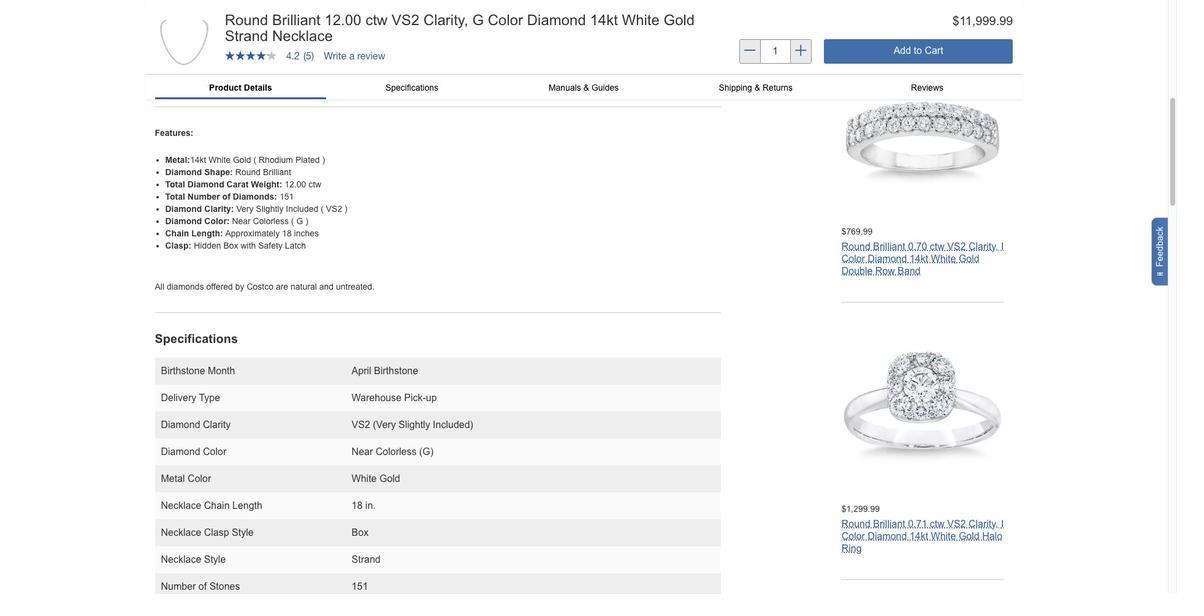 Task type: vqa. For each thing, say whether or not it's contained in the screenshot.
Product Details
yes



Task type: locate. For each thing, give the bounding box(es) containing it.
0 horizontal spatial &
[[584, 83, 589, 92]]

chain up clasp
[[204, 501, 230, 511]]

1 vertical spatial slightly
[[399, 420, 430, 431]]

gold
[[664, 12, 695, 28], [233, 155, 251, 165], [959, 254, 980, 264], [380, 474, 400, 484], [959, 531, 980, 542]]

brilliant up row
[[873, 242, 906, 252]]

0 vertical spatial clarity,
[[424, 12, 468, 28]]

of
[[482, 47, 491, 58], [421, 62, 428, 72], [222, 192, 230, 202], [199, 582, 207, 592]]

1 vertical spatial (
[[321, 204, 324, 214]]

style right clasp
[[232, 528, 254, 538]]

14kt down 0.71 at the bottom of the page
[[910, 531, 928, 542]]

halo
[[982, 531, 1003, 542]]

or
[[220, 47, 230, 58]]

0 vertical spatial box
[[223, 241, 238, 251]]

1 vertical spatial total
[[165, 192, 185, 202]]

online-
[[193, 62, 221, 72]]

diamond inside $769.99 round brilliant 0.70 ctw vs2 clarity, i color diamond 14kt white gold double row band
[[868, 254, 907, 264]]

product details up "$1,999"
[[155, 20, 245, 34]]

0 horizontal spatial near
[[232, 216, 251, 226]]

0 horizontal spatial strand
[[225, 28, 268, 44]]

0 vertical spatial near
[[232, 216, 251, 226]]

color right g
[[488, 12, 523, 28]]

(
[[254, 155, 256, 165], [321, 204, 324, 214], [291, 216, 294, 226]]

i inside $1,299.99 round brilliant 0.71 ctw vs2 clarity, i color diamond 14kt white gold halo ring
[[1001, 519, 1004, 530]]

necklace
[[272, 28, 333, 44], [161, 501, 201, 511], [161, 528, 201, 538], [161, 555, 201, 565]]

brilliant inside metal: 14kt white gold ( rhodium plated ) diamond shape: round brilliant total diamond carat weight: 12.00 ctw total number of diamonds: 151 diamond clarity: very slightly included ( vs2 ) diamond color: near colorless ( g ) chain length: approximately 18 inches clasp: hidden box with safety latch
[[263, 167, 291, 177]]

diamond up metal color
[[161, 447, 200, 457]]

near up white gold
[[352, 447, 373, 457]]

is
[[619, 62, 625, 72]]

number
[[188, 192, 220, 202], [161, 582, 196, 592]]

details down limit
[[244, 83, 272, 92]]

0 vertical spatial )
[[322, 155, 325, 165]]

color
[[488, 12, 523, 28], [842, 254, 865, 264], [203, 447, 226, 457], [188, 474, 211, 484], [842, 531, 865, 542]]

brilliant inside $1,299.99 round brilliant 0.71 ctw vs2 clarity, i color diamond 14kt white gold halo ring
[[873, 519, 906, 530]]

brilliant down rhodium
[[263, 167, 291, 177]]

ctw inside $1,299.99 round brilliant 0.71 ctw vs2 clarity, i color diamond 14kt white gold halo ring
[[930, 519, 945, 530]]

specifications down purchase
[[386, 83, 438, 92]]

0 horizontal spatial (
[[254, 155, 256, 165]]

1 horizontal spatial birthstone
[[374, 366, 418, 377]]

of inside metal: 14kt white gold ( rhodium plated ) diamond shape: round brilliant total diamond carat weight: 12.00 ctw total number of diamonds: 151 diamond clarity: very slightly included ( vs2 ) diamond color: near colorless ( g ) chain length: approximately 18 inches clasp: hidden box with safety latch
[[222, 192, 230, 202]]

specifications up birthstone month
[[155, 332, 238, 346]]

1 vertical spatial )
[[345, 204, 348, 214]]

0 vertical spatial (
[[254, 155, 256, 165]]

chain up clasp:
[[165, 228, 189, 238]]

1 horizontal spatial &
[[755, 83, 760, 92]]

1 horizontal spatial specifications
[[386, 83, 438, 92]]

1 vertical spatial style
[[204, 555, 226, 565]]

box inside metal: 14kt white gold ( rhodium plated ) diamond shape: round brilliant total diamond carat weight: 12.00 ctw total number of diamonds: 151 diamond clarity: very slightly included ( vs2 ) diamond color: near colorless ( g ) chain length: approximately 18 inches clasp: hidden box with safety latch
[[223, 241, 238, 251]]

0 horizontal spatial box
[[223, 241, 238, 251]]

0 vertical spatial slightly
[[256, 204, 284, 214]]

( right included in the left of the page
[[321, 204, 324, 214]]

0 vertical spatial specifications
[[386, 83, 438, 92]]

1 vertical spatial i
[[1001, 519, 1004, 530]]

0 vertical spatial total
[[165, 179, 185, 189]]

2 horizontal spatial (
[[321, 204, 324, 214]]

write a review button
[[324, 50, 385, 61]]

1 vertical spatial details
[[244, 83, 272, 92]]

weight:
[[251, 179, 282, 189]]

round inside $1,299.99 round brilliant 0.71 ctw vs2 clarity, i color diamond 14kt white gold halo ring
[[842, 519, 871, 530]]

of down save
[[421, 62, 428, 72]]

features:
[[155, 128, 193, 138]]

diamonds
[[167, 282, 204, 292]]

vs2 right 0.70
[[948, 242, 966, 252]]

of up the clarity: at top left
[[222, 192, 230, 202]]

1 horizontal spatial box
[[352, 528, 369, 538]]

)
[[322, 155, 325, 165], [345, 204, 348, 214]]

ctw right 0.71 at the bottom of the page
[[930, 519, 945, 530]]

product details down only.
[[209, 83, 272, 92]]

14kt down 0.70
[[910, 254, 928, 264]]

double
[[842, 266, 873, 276]]

strand down 18 in.
[[352, 555, 381, 565]]

0 vertical spatial number
[[188, 192, 220, 202]]

necklace for necklace style
[[161, 555, 201, 565]]

) right plated
[[322, 155, 325, 165]]

brilliant up qualifying
[[272, 12, 321, 28]]

11,999.99
[[960, 14, 1013, 28]]

diamond up row
[[868, 254, 907, 264]]

12.00
[[325, 12, 361, 28]]

birthstone up delivery
[[161, 366, 205, 377]]

style down clasp
[[204, 555, 226, 565]]

ctw right 0.70
[[930, 242, 945, 252]]

necklace up necklace style
[[161, 528, 201, 538]]

valid 11/27/23 through 12/18/23. online-only. limit 1 redemption per membership. purchase of qualifying items must be in one transaction; total is calculated before taxes, fees and shipping, and after any other coupons, discounts, and offers.
[[155, 48, 718, 86]]

write a review
[[324, 50, 385, 61]]

chain
[[165, 228, 189, 238], [204, 501, 230, 511]]

vs2
[[392, 12, 420, 28], [326, 204, 342, 214], [948, 242, 966, 252], [352, 420, 370, 431], [948, 519, 966, 530]]

1 vertical spatial ctw
[[930, 242, 945, 252]]

diamond up checkout.
[[527, 12, 586, 28]]

$300
[[435, 47, 457, 58]]

color up "double"
[[842, 254, 865, 264]]

birthstone up warehouse pick-up
[[374, 366, 418, 377]]

1 i from the top
[[1001, 242, 1004, 252]]

color up ring
[[842, 531, 865, 542]]

0.70
[[908, 242, 927, 252]]

vs2 up save
[[392, 12, 420, 28]]

number down necklace style
[[161, 582, 196, 592]]

1 vertical spatial clarity,
[[969, 242, 999, 252]]

strand
[[225, 28, 268, 44], [352, 555, 381, 565]]

delivery
[[161, 393, 196, 404]]

brilliant inside $769.99 round brilliant 0.70 ctw vs2 clarity, i color diamond 14kt white gold double row band
[[873, 242, 906, 252]]

included)
[[433, 420, 473, 431]]

( left rhodium
[[254, 155, 256, 165]]

1 vertical spatial chain
[[204, 501, 230, 511]]

product up spend
[[155, 20, 201, 34]]

membership.
[[330, 62, 380, 72]]

necklace clasp style
[[161, 528, 254, 538]]

white
[[622, 12, 660, 28], [209, 155, 231, 165], [931, 254, 956, 264], [352, 474, 377, 484], [931, 531, 956, 542]]

1 vertical spatial 151
[[352, 582, 368, 592]]

2 i from the top
[[1001, 519, 1004, 530]]

calculated
[[627, 62, 666, 72]]

14kt up valid
[[590, 12, 618, 28]]

14kt up shape:
[[190, 155, 206, 165]]

i
[[1001, 242, 1004, 252], [1001, 519, 1004, 530]]

transaction;
[[553, 62, 598, 72]]

1 horizontal spatial colorless
[[376, 447, 417, 457]]

0 horizontal spatial colorless
[[253, 216, 289, 226]]

product details link
[[155, 81, 326, 98]]

box left with
[[223, 241, 238, 251]]

2 vertical spatial clarity,
[[969, 519, 999, 530]]

1 horizontal spatial 151
[[352, 582, 368, 592]]

1 horizontal spatial chain
[[204, 501, 230, 511]]

( left the g )
[[291, 216, 294, 226]]

vs2 inside metal: 14kt white gold ( rhodium plated ) diamond shape: round brilliant total diamond carat weight: 12.00 ctw total number of diamonds: 151 diamond clarity: very slightly included ( vs2 ) diamond color: near colorless ( g ) chain length: approximately 18 inches clasp: hidden box with safety latch
[[326, 204, 342, 214]]

clarity, inside $1,299.99 round brilliant 0.71 ctw vs2 clarity, i color diamond 14kt white gold halo ring
[[969, 519, 999, 530]]

None telephone field
[[761, 39, 790, 64]]

a up one
[[546, 47, 551, 58]]

14kt inside metal: 14kt white gold ( rhodium plated ) diamond shape: round brilliant total diamond carat weight: 12.00 ctw total number of diamonds: 151 diamond clarity: very slightly included ( vs2 ) diamond color: near colorless ( g ) chain length: approximately 18 inches clasp: hidden box with safety latch
[[190, 155, 206, 165]]

color inside round brilliant 12.00 ctw vs2 clarity, g color diamond 14kt  white gold strand necklace
[[488, 12, 523, 28]]

0 vertical spatial chain
[[165, 228, 189, 238]]

product down only.
[[209, 83, 242, 92]]

diamond up length:
[[165, 204, 202, 214]]

1 horizontal spatial slightly
[[399, 420, 430, 431]]

number of stones
[[161, 582, 240, 592]]

box down 18
[[352, 528, 369, 538]]

ctw for round brilliant 0.71 ctw vs2 clarity, i color diamond 14kt white gold halo ring
[[930, 519, 945, 530]]

row
[[876, 266, 895, 276]]

1 vertical spatial box
[[352, 528, 369, 538]]

1 & from the left
[[584, 83, 589, 92]]

all diamonds offered by costco are natural and untreated.
[[155, 282, 375, 292]]

1 vertical spatial strand
[[352, 555, 381, 565]]

slightly down diamonds:
[[256, 204, 284, 214]]

1 vertical spatial product
[[209, 83, 242, 92]]

0 vertical spatial i
[[1001, 242, 1004, 252]]

14kt inside round brilliant 12.00 ctw vs2 clarity, g color diamond 14kt  white gold strand necklace
[[590, 12, 618, 28]]

1 horizontal spatial product
[[209, 83, 242, 92]]

& for manuals
[[584, 83, 589, 92]]

ring
[[842, 544, 862, 554]]

& left returns
[[755, 83, 760, 92]]

0 horizontal spatial slightly
[[256, 204, 284, 214]]

0 horizontal spatial product
[[155, 20, 201, 34]]

vs2 right included in the left of the page
[[326, 204, 342, 214]]

and
[[390, 47, 408, 58], [173, 76, 188, 86], [227, 76, 241, 86], [380, 76, 394, 86], [319, 282, 334, 292]]

round inside $769.99 round brilliant 0.70 ctw vs2 clarity, i color diamond 14kt white gold double row band
[[842, 242, 871, 252]]

you may also like
[[842, 38, 922, 48]]

shipping & returns link
[[670, 81, 842, 95]]

specifications inside specifications link
[[386, 83, 438, 92]]

0 vertical spatial ctw
[[366, 12, 388, 28]]

untreated.
[[336, 282, 375, 292]]

$769.99 round brilliant 0.70 ctw vs2 clarity, i color diamond 14kt white gold double row band
[[842, 227, 1004, 276]]

necklace up number of stones
[[161, 555, 201, 565]]

2 vertical spatial ctw
[[930, 519, 945, 530]]

necklace down metal color
[[161, 501, 201, 511]]

clarity, inside $769.99 round brilliant 0.70 ctw vs2 clarity, i color diamond 14kt white gold double row band
[[969, 242, 999, 252]]

clarity,
[[424, 12, 468, 28], [969, 242, 999, 252], [969, 519, 999, 530]]

white gold
[[352, 474, 400, 484]]

0 horizontal spatial birthstone
[[161, 366, 205, 377]]

& inside "link"
[[584, 83, 589, 92]]

1 horizontal spatial style
[[232, 528, 254, 538]]

1 vertical spatial product details
[[209, 83, 272, 92]]

round down $1,299.99
[[842, 519, 871, 530]]

colorless up 'approximately'
[[253, 216, 289, 226]]

details up or
[[205, 20, 245, 34]]

style
[[232, 528, 254, 538], [204, 555, 226, 565]]

manuals & guides link
[[498, 81, 670, 95]]

1 horizontal spatial near
[[352, 447, 373, 457]]

more
[[233, 47, 257, 58]]

near
[[232, 216, 251, 226], [352, 447, 373, 457]]

strand up "more"
[[225, 28, 268, 44]]

necklace up qualifying
[[272, 28, 333, 44]]

ctw up spend $1,999 or more on qualifying jewelry items and save $300 off of your order a checkout.
[[366, 12, 388, 28]]

rhodium
[[259, 155, 293, 165]]

box
[[223, 241, 238, 251], [352, 528, 369, 538]]

ctw inside $769.99 round brilliant 0.70 ctw vs2 clarity, i color diamond 14kt white gold double row band
[[930, 242, 945, 252]]

are
[[276, 282, 288, 292]]

vs2 (very slightly included)
[[352, 420, 473, 431]]

0 horizontal spatial chain
[[165, 228, 189, 238]]

feedback
[[1155, 227, 1165, 267]]

0 horizontal spatial style
[[204, 555, 226, 565]]

i inside $769.99 round brilliant 0.70 ctw vs2 clarity, i color diamond 14kt white gold double row band
[[1001, 242, 1004, 252]]

details
[[205, 20, 245, 34], [244, 83, 272, 92]]

diamond down shape:
[[188, 179, 224, 189]]

round up "more"
[[225, 12, 268, 28]]

1
[[263, 62, 268, 72]]

brilliant left 0.71 at the bottom of the page
[[873, 519, 906, 530]]

1 vertical spatial specifications
[[155, 332, 238, 346]]

0 vertical spatial 151
[[280, 192, 294, 202]]

12/18/23.
[[155, 62, 191, 72]]

month
[[208, 366, 235, 377]]

0 vertical spatial product
[[155, 20, 201, 34]]

slightly down pick-
[[399, 420, 430, 431]]

14kt
[[590, 12, 618, 28], [190, 155, 206, 165], [910, 254, 928, 264], [910, 531, 928, 542]]

color inside $769.99 round brilliant 0.70 ctw vs2 clarity, i color diamond 14kt white gold double row band
[[842, 254, 865, 264]]

shipping & returns
[[719, 83, 793, 92]]

white inside round brilliant 12.00 ctw vs2 clarity, g color diamond 14kt  white gold strand necklace
[[622, 12, 660, 28]]

0 horizontal spatial 151
[[280, 192, 294, 202]]

None button
[[824, 39, 1013, 64]]

0 vertical spatial colorless
[[253, 216, 289, 226]]

one
[[536, 62, 551, 72]]

necklace for necklace chain length
[[161, 501, 201, 511]]

and up purchase
[[390, 47, 408, 58]]

offered
[[206, 282, 233, 292]]

warehouse pick-up
[[352, 393, 437, 404]]

1 vertical spatial near
[[352, 447, 373, 457]]

qualifying
[[274, 47, 321, 58]]

2 & from the left
[[755, 83, 760, 92]]

near down very on the left top of page
[[232, 216, 251, 226]]

round down $769.99
[[842, 242, 871, 252]]

color inside $1,299.99 round brilliant 0.71 ctw vs2 clarity, i color diamond 14kt white gold halo ring
[[842, 531, 865, 542]]

) right included in the left of the page
[[345, 204, 348, 214]]

of up items
[[482, 47, 491, 58]]

length
[[232, 501, 262, 511]]

april birthstone
[[352, 366, 418, 377]]

1 horizontal spatial (
[[291, 216, 294, 226]]

(g)
[[419, 447, 434, 457]]

0 vertical spatial strand
[[225, 28, 268, 44]]

and down purchase
[[380, 76, 394, 86]]

in.
[[365, 501, 376, 511]]

colorless down (very
[[376, 447, 417, 457]]

diamond down $1,299.99
[[868, 531, 907, 542]]

round brilliant 12.00 ctw vs2 clarity, g color diamond 14kt  white gold strand necklace image
[[155, 12, 213, 70]]

a up "membership."
[[349, 50, 355, 61]]

diamond down delivery
[[161, 420, 200, 431]]

brilliant inside round brilliant 12.00 ctw vs2 clarity, g color diamond 14kt  white gold strand necklace
[[272, 12, 321, 28]]

& left guides
[[584, 83, 589, 92]]

white inside $1,299.99 round brilliant 0.71 ctw vs2 clarity, i color diamond 14kt white gold halo ring
[[931, 531, 956, 542]]

number up the clarity: at top left
[[188, 192, 220, 202]]

round up carat
[[235, 167, 261, 177]]

april
[[352, 366, 371, 377]]

only.
[[221, 62, 240, 72]]

other
[[279, 76, 299, 86]]

vs2 inside round brilliant 12.00 ctw vs2 clarity, g color diamond 14kt  white gold strand necklace
[[392, 12, 420, 28]]

1 horizontal spatial strand
[[352, 555, 381, 565]]

0 vertical spatial style
[[232, 528, 254, 538]]

vs2 right 0.71 at the bottom of the page
[[948, 519, 966, 530]]



Task type: describe. For each thing, give the bounding box(es) containing it.
diamond inside round brilliant 12.00 ctw vs2 clarity, g color diamond 14kt  white gold strand necklace
[[527, 12, 586, 28]]

metal:
[[165, 155, 190, 165]]

through
[[659, 48, 688, 58]]

warehouse
[[352, 393, 402, 404]]

ctw for round brilliant 0.70 ctw vs2 clarity, i color diamond 14kt white gold double row band
[[930, 242, 945, 252]]

clarity, for round brilliant 0.71 ctw vs2 clarity, i color diamond 14kt white gold halo ring
[[969, 519, 999, 530]]

specifications link
[[326, 81, 498, 95]]

1 horizontal spatial a
[[546, 47, 551, 58]]

of left stones
[[199, 582, 207, 592]]

product details inside product details link
[[209, 83, 272, 92]]

items
[[471, 62, 492, 72]]

any
[[263, 76, 277, 86]]

clasp
[[204, 528, 229, 538]]

18 inches
[[282, 228, 319, 238]]

necklace inside round brilliant 12.00 ctw vs2 clarity, g color diamond 14kt  white gold strand necklace
[[272, 28, 333, 44]]

checkout.
[[554, 47, 600, 58]]

vs2 left (very
[[352, 420, 370, 431]]

round brilliant 0.70 ctw vs2 clarity, i color diamond 14kt white gold double row band link
[[842, 242, 1004, 276]]

i for round brilliant 0.70 ctw vs2 clarity, i color diamond 14kt white gold double row band
[[1001, 242, 1004, 252]]

reviews link
[[842, 81, 1013, 95]]

costco
[[247, 282, 274, 292]]

$1,299.99
[[842, 504, 880, 514]]

type
[[199, 393, 220, 404]]

g )
[[296, 216, 308, 226]]

manuals
[[549, 83, 581, 92]]

near inside metal: 14kt white gold ( rhodium plated ) diamond shape: round brilliant total diamond carat weight: 12.00 ctw total number of diamonds: 151 diamond clarity: very slightly included ( vs2 ) diamond color: near colorless ( g ) chain length: approximately 18 inches clasp: hidden box with safety latch
[[232, 216, 251, 226]]

2 birthstone from the left
[[374, 366, 418, 377]]

colorless inside metal: 14kt white gold ( rhodium plated ) diamond shape: round brilliant total diamond carat weight: 12.00 ctw total number of diamonds: 151 diamond clarity: very slightly included ( vs2 ) diamond color: near colorless ( g ) chain length: approximately 18 inches clasp: hidden box with safety latch
[[253, 216, 289, 226]]

diamond up clasp:
[[165, 216, 202, 226]]

white inside metal: 14kt white gold ( rhodium plated ) diamond shape: round brilliant total diamond carat weight: 12.00 ctw total number of diamonds: 151 diamond clarity: very slightly included ( vs2 ) diamond color: near colorless ( g ) chain length: approximately 18 inches clasp: hidden box with safety latch
[[209, 155, 231, 165]]

1 birthstone from the left
[[161, 366, 205, 377]]

spend
[[155, 47, 185, 58]]

necklace style
[[161, 555, 226, 565]]

strand inside round brilliant 12.00 ctw vs2 clarity, g color diamond 14kt  white gold strand necklace
[[225, 28, 268, 44]]

limit
[[242, 62, 261, 72]]

diamond clarity
[[161, 420, 231, 431]]

band
[[898, 266, 921, 276]]

qualifying
[[430, 62, 469, 72]]

latch
[[285, 241, 306, 251]]

gold inside $769.99 round brilliant 0.70 ctw vs2 clarity, i color diamond 14kt white gold double row band
[[959, 254, 980, 264]]

ctw inside round brilliant 12.00 ctw vs2 clarity, g color diamond 14kt  white gold strand necklace
[[366, 12, 388, 28]]

(very
[[373, 420, 396, 431]]

vs2 inside $769.99 round brilliant 0.70 ctw vs2 clarity, i color diamond 14kt white gold double row band
[[948, 242, 966, 252]]

number inside metal: 14kt white gold ( rhodium plated ) diamond shape: round brilliant total diamond carat weight: 12.00 ctw total number of diamonds: 151 diamond clarity: very slightly included ( vs2 ) diamond color: near colorless ( g ) chain length: approximately 18 inches clasp: hidden box with safety latch
[[188, 192, 220, 202]]

0 horizontal spatial a
[[349, 50, 355, 61]]

(5)
[[304, 50, 314, 61]]

must
[[494, 62, 513, 72]]

metal color
[[161, 474, 211, 484]]

diamonds:
[[233, 192, 277, 202]]

0 horizontal spatial specifications
[[155, 332, 238, 346]]

and right natural
[[319, 282, 334, 292]]

$1,299.99 round brilliant 0.71 ctw vs2 clarity, i color diamond 14kt white gold halo ring
[[842, 504, 1004, 554]]

clarity, for round brilliant 0.70 ctw vs2 clarity, i color diamond 14kt white gold double row band
[[969, 242, 999, 252]]

1 vertical spatial colorless
[[376, 447, 417, 457]]

coupons,
[[301, 76, 336, 86]]

chain inside metal: 14kt white gold ( rhodium plated ) diamond shape: round brilliant total diamond carat weight: 12.00 ctw total number of diamonds: 151 diamond clarity: very slightly included ( vs2 ) diamond color: near colorless ( g ) chain length: approximately 18 inches clasp: hidden box with safety latch
[[165, 228, 189, 238]]

pick-
[[404, 393, 426, 404]]

total
[[600, 62, 616, 72]]

delivery type
[[161, 393, 220, 404]]

diamond down 'metal:'
[[165, 167, 202, 177]]

may
[[861, 38, 880, 48]]

round brilliant 0.70 ctw vs2 clarity, i color diamond 14kt white gold double row band image
[[842, 50, 1004, 213]]

i for round brilliant 0.71 ctw vs2 clarity, i color diamond 14kt white gold halo ring
[[1001, 519, 1004, 530]]

shipping,
[[190, 76, 225, 86]]

white inside $769.99 round brilliant 0.70 ctw vs2 clarity, i color diamond 14kt white gold double row band
[[931, 254, 956, 264]]

151 inside metal: 14kt white gold ( rhodium plated ) diamond shape: round brilliant total diamond carat weight: 12.00 ctw total number of diamonds: 151 diamond clarity: very slightly included ( vs2 ) diamond color: near colorless ( g ) chain length: approximately 18 inches clasp: hidden box with safety latch
[[280, 192, 294, 202]]

$1,999
[[188, 47, 218, 58]]

12.00 ctw
[[285, 179, 321, 189]]

and down 12/18/23.
[[173, 76, 188, 86]]

plated
[[296, 155, 320, 165]]

shipping
[[719, 83, 752, 92]]

carat
[[227, 179, 249, 189]]

color down clarity
[[203, 447, 226, 457]]

2 vertical spatial (
[[291, 216, 294, 226]]

per
[[315, 62, 328, 72]]

vs2 inside $1,299.99 round brilliant 0.71 ctw vs2 clarity, i color diamond 14kt white gold halo ring
[[948, 519, 966, 530]]

redemption
[[270, 62, 313, 72]]

feedback link
[[1152, 218, 1173, 286]]

1 total from the top
[[165, 179, 185, 189]]

4.2 (5)
[[286, 50, 314, 61]]

spend $1,999 or more on qualifying jewelry items and save $300 off of your order a checkout.
[[155, 47, 600, 58]]

jewelry
[[323, 47, 359, 58]]

14kt inside $769.99 round brilliant 0.70 ctw vs2 clarity, i color diamond 14kt white gold double row band
[[910, 254, 928, 264]]

also
[[882, 38, 901, 48]]

stones
[[210, 582, 240, 592]]

0 vertical spatial details
[[205, 20, 245, 34]]

round brilliant 12.00 ctw vs2 clarity, g color diamond 14kt  white gold strand necklace
[[225, 12, 695, 44]]

gold inside round brilliant 12.00 ctw vs2 clarity, g color diamond 14kt  white gold strand necklace
[[664, 12, 695, 28]]

before
[[668, 62, 692, 72]]

18 in.
[[352, 501, 376, 511]]

clarity, inside round brilliant 12.00 ctw vs2 clarity, g color diamond 14kt  white gold strand necklace
[[424, 12, 468, 28]]

items
[[362, 47, 388, 58]]

gold inside $1,299.99 round brilliant 0.71 ctw vs2 clarity, i color diamond 14kt white gold halo ring
[[959, 531, 980, 542]]

round inside metal: 14kt white gold ( rhodium plated ) diamond shape: round brilliant total diamond carat weight: 12.00 ctw total number of diamonds: 151 diamond clarity: very slightly included ( vs2 ) diamond color: near colorless ( g ) chain length: approximately 18 inches clasp: hidden box with safety latch
[[235, 167, 261, 177]]

2 total from the top
[[165, 192, 185, 202]]

and down only.
[[227, 76, 241, 86]]

11/27/23
[[623, 48, 656, 58]]

write
[[324, 50, 347, 61]]

order
[[518, 47, 543, 58]]

necklace for necklace clasp style
[[161, 528, 201, 538]]

returns
[[763, 83, 793, 92]]

0.71
[[908, 519, 927, 530]]

color right metal
[[188, 474, 211, 484]]

1 horizontal spatial )
[[345, 204, 348, 214]]

your
[[494, 47, 515, 58]]

fees
[[155, 76, 171, 86]]

taxes,
[[695, 62, 718, 72]]

guides
[[592, 83, 619, 92]]

hidden
[[194, 241, 221, 251]]

$769.99
[[842, 227, 873, 237]]

birthstone month
[[161, 366, 235, 377]]

of inside valid 11/27/23 through 12/18/23. online-only. limit 1 redemption per membership. purchase of qualifying items must be in one transaction; total is calculated before taxes, fees and shipping, and after any other coupons, discounts, and offers.
[[421, 62, 428, 72]]

slightly inside metal: 14kt white gold ( rhodium plated ) diamond shape: round brilliant total diamond carat weight: 12.00 ctw total number of diamonds: 151 diamond clarity: very slightly included ( vs2 ) diamond color: near colorless ( g ) chain length: approximately 18 inches clasp: hidden box with safety latch
[[256, 204, 284, 214]]

14kt inside $1,299.99 round brilliant 0.71 ctw vs2 clarity, i color diamond 14kt white gold halo ring
[[910, 531, 928, 542]]

metal
[[161, 474, 185, 484]]

round inside round brilliant 12.00 ctw vs2 clarity, g color diamond 14kt  white gold strand necklace
[[225, 12, 268, 28]]

with
[[241, 241, 256, 251]]

shape:
[[204, 167, 233, 177]]

diamond inside $1,299.99 round brilliant 0.71 ctw vs2 clarity, i color diamond 14kt white gold halo ring
[[868, 531, 907, 542]]

1 vertical spatial number
[[161, 582, 196, 592]]

offers.
[[396, 76, 420, 86]]

round brilliant 0.71 ctw vs2 clarity, i color diamond 14kt white gold halo ring image
[[842, 328, 1004, 490]]

metal: 14kt white gold ( rhodium plated ) diamond shape: round brilliant total diamond carat weight: 12.00 ctw total number of diamonds: 151 diamond clarity: very slightly included ( vs2 ) diamond color: near colorless ( g ) chain length: approximately 18 inches clasp: hidden box with safety latch
[[165, 155, 355, 251]]

g
[[472, 12, 484, 28]]

you
[[842, 38, 858, 48]]

very
[[236, 204, 254, 214]]

off
[[460, 47, 479, 58]]

review
[[357, 50, 385, 61]]

0 horizontal spatial )
[[322, 155, 325, 165]]

clarity
[[203, 420, 231, 431]]

0 vertical spatial product details
[[155, 20, 245, 34]]

round brilliant 0.71 ctw vs2 clarity, i color diamond 14kt white gold halo ring link
[[842, 519, 1004, 554]]

& for shipping
[[755, 83, 760, 92]]

approximately
[[225, 228, 280, 238]]

gold inside metal: 14kt white gold ( rhodium plated ) diamond shape: round brilliant total diamond carat weight: 12.00 ctw total number of diamonds: 151 diamond clarity: very slightly included ( vs2 ) diamond color: near colorless ( g ) chain length: approximately 18 inches clasp: hidden box with safety latch
[[233, 155, 251, 165]]

be
[[515, 62, 525, 72]]



